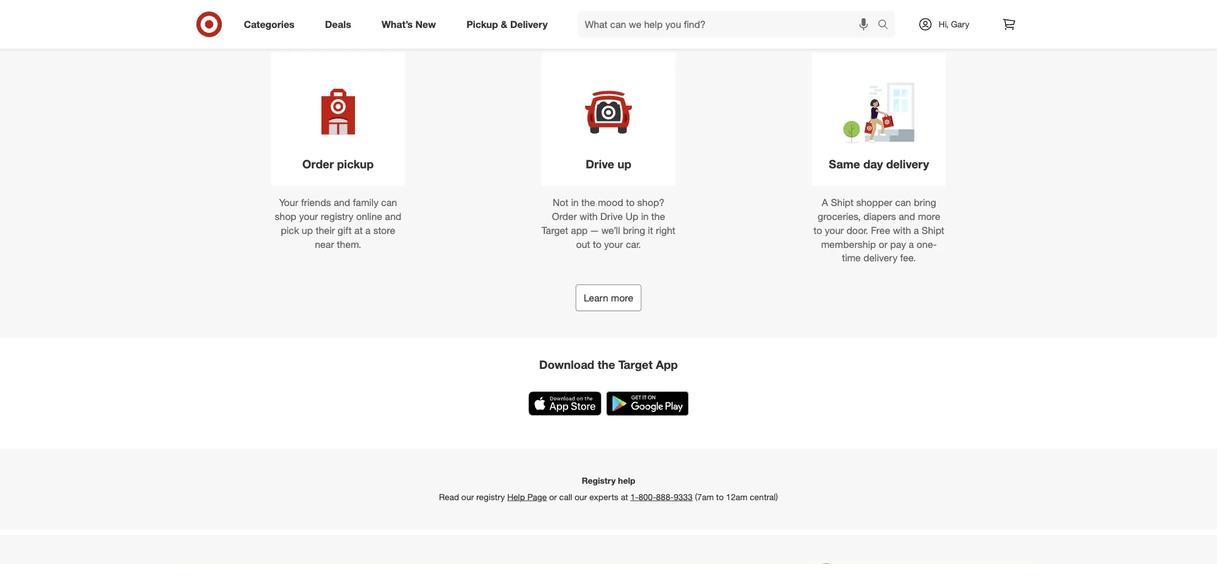 Task type: vqa. For each thing, say whether or not it's contained in the screenshot.
Whether
no



Task type: locate. For each thing, give the bounding box(es) containing it.
0 vertical spatial registry
[[321, 211, 353, 223]]

your
[[279, 197, 298, 209]]

0 vertical spatial delivery
[[886, 157, 929, 171]]

same
[[829, 157, 860, 171]]

family
[[353, 197, 378, 209]]

shipt up groceries,
[[831, 197, 854, 209]]

1 vertical spatial order
[[552, 211, 577, 223]]

read
[[439, 492, 459, 503]]

more right learn at the left of page
[[611, 292, 633, 304]]

1 vertical spatial more
[[611, 292, 633, 304]]

0 vertical spatial up
[[617, 157, 631, 171]]

1 vertical spatial at
[[621, 492, 628, 503]]

order down the not
[[552, 211, 577, 223]]

1 vertical spatial bring
[[623, 225, 645, 236]]

0 vertical spatial with
[[580, 211, 598, 223]]

or left 'call'
[[549, 492, 557, 503]]

to inside a shipt shopper can bring groceries, diapers and more to your door. free with a shipt membership or pay a one- time delivery fee.
[[814, 225, 822, 236]]

and right diapers
[[899, 211, 915, 223]]

and left family on the top left of the page
[[334, 197, 350, 209]]

2 can from the left
[[895, 197, 911, 209]]

or inside "registry help read our registry help page or call our experts at 1-800-888-9333 (7am to 12am central)"
[[549, 492, 557, 503]]

can up diapers
[[895, 197, 911, 209]]

the left mood
[[581, 197, 595, 209]]

2 horizontal spatial your
[[825, 225, 844, 236]]

2 vertical spatial the
[[598, 358, 615, 372]]

and inside a shipt shopper can bring groceries, diapers and more to your door. free with a shipt membership or pay a one- time delivery fee.
[[899, 211, 915, 223]]

at right gift
[[354, 225, 363, 236]]

bring up one-
[[914, 197, 936, 209]]

with
[[580, 211, 598, 223], [893, 225, 911, 236]]

1 vertical spatial delivery
[[863, 252, 897, 264]]

search button
[[872, 11, 901, 40]]

1 horizontal spatial order
[[552, 211, 577, 223]]

groceries,
[[818, 211, 861, 223]]

time
[[842, 252, 861, 264]]

shop?
[[637, 197, 664, 209]]

0 horizontal spatial target
[[542, 225, 568, 236]]

delivery down pay
[[863, 252, 897, 264]]

9333
[[674, 492, 693, 503]]

0 horizontal spatial at
[[354, 225, 363, 236]]

free
[[871, 225, 890, 236]]

registry inside your friends and family can shop your registry online and pick up their gift at a store near them.
[[321, 211, 353, 223]]

learn
[[584, 292, 608, 304]]

with inside a shipt shopper can bring groceries, diapers and more to your door. free with a shipt membership or pay a one- time delivery fee.
[[893, 225, 911, 236]]

0 horizontal spatial or
[[549, 492, 557, 503]]

can
[[381, 197, 397, 209], [895, 197, 911, 209]]

12am
[[726, 492, 747, 503]]

1 our from the left
[[461, 492, 474, 503]]

your inside a shipt shopper can bring groceries, diapers and more to your door. free with a shipt membership or pay a one- time delivery fee.
[[825, 225, 844, 236]]

0 vertical spatial order
[[302, 157, 334, 171]]

800-
[[639, 492, 656, 503]]

and
[[334, 197, 350, 209], [385, 211, 401, 223], [899, 211, 915, 223]]

registry help read our registry help page or call our experts at 1-800-888-9333 (7am to 12am central)
[[439, 476, 778, 503]]

to inside "registry help read our registry help page or call our experts at 1-800-888-9333 (7am to 12am central)"
[[716, 492, 724, 503]]

1-
[[630, 492, 639, 503]]

can inside a shipt shopper can bring groceries, diapers and more to your door. free with a shipt membership or pay a one- time delivery fee.
[[895, 197, 911, 209]]

pickup
[[466, 18, 498, 30]]

door.
[[846, 225, 868, 236]]

0 vertical spatial or
[[879, 239, 888, 250]]

What can we help you find? suggestions appear below search field
[[577, 11, 881, 38]]

0 vertical spatial at
[[354, 225, 363, 236]]

categories link
[[233, 11, 310, 38]]

0 vertical spatial your
[[299, 211, 318, 223]]

1 vertical spatial shipt
[[922, 225, 944, 236]]

new
[[415, 18, 436, 30]]

our right read
[[461, 492, 474, 503]]

registry
[[321, 211, 353, 223], [476, 492, 505, 503]]

shipt
[[831, 197, 854, 209], [922, 225, 944, 236]]

1 horizontal spatial the
[[598, 358, 615, 372]]

up right pick
[[302, 225, 313, 236]]

target
[[542, 225, 568, 236], [618, 358, 653, 372]]

near
[[315, 239, 334, 250]]

1 vertical spatial drive
[[600, 211, 623, 223]]

day
[[863, 157, 883, 171]]

and up store
[[385, 211, 401, 223]]

at
[[354, 225, 363, 236], [621, 492, 628, 503]]

order pickup
[[302, 157, 374, 171]]

2 vertical spatial your
[[604, 239, 623, 250]]

1 horizontal spatial in
[[641, 211, 649, 223]]

the right download on the left of page
[[598, 358, 615, 372]]

1 horizontal spatial more
[[918, 211, 940, 223]]

1 horizontal spatial at
[[621, 492, 628, 503]]

0 horizontal spatial more
[[611, 292, 633, 304]]

or down the free
[[879, 239, 888, 250]]

online
[[356, 211, 382, 223]]

registry up gift
[[321, 211, 353, 223]]

1 horizontal spatial shipt
[[922, 225, 944, 236]]

1 horizontal spatial your
[[604, 239, 623, 250]]

0 vertical spatial bring
[[914, 197, 936, 209]]

1 can from the left
[[381, 197, 397, 209]]

1 vertical spatial up
[[302, 225, 313, 236]]

order left pickup
[[302, 157, 334, 171]]

a up one-
[[914, 225, 919, 236]]

0 horizontal spatial the
[[581, 197, 595, 209]]

1 horizontal spatial can
[[895, 197, 911, 209]]

gift
[[338, 225, 352, 236]]

their
[[316, 225, 335, 236]]

pickup
[[337, 157, 374, 171]]

shopper
[[856, 197, 892, 209]]

0 vertical spatial in
[[571, 197, 579, 209]]

1 vertical spatial or
[[549, 492, 557, 503]]

bring up car.
[[623, 225, 645, 236]]

1 horizontal spatial bring
[[914, 197, 936, 209]]

with up —
[[580, 211, 598, 223]]

1 horizontal spatial up
[[617, 157, 631, 171]]

1 vertical spatial in
[[641, 211, 649, 223]]

1 horizontal spatial our
[[575, 492, 587, 503]]

your inside not in the mood to shop? order with drive up in the target app — we'll bring it right out to your car.
[[604, 239, 623, 250]]

1-800-888-9333 link
[[630, 492, 693, 503]]

our right 'call'
[[575, 492, 587, 503]]

bring
[[914, 197, 936, 209], [623, 225, 645, 236]]

0 horizontal spatial up
[[302, 225, 313, 236]]

0 horizontal spatial bring
[[623, 225, 645, 236]]

registry left help
[[476, 492, 505, 503]]

more
[[918, 211, 940, 223], [611, 292, 633, 304]]

&
[[501, 18, 507, 30]]

1 vertical spatial with
[[893, 225, 911, 236]]

with inside not in the mood to shop? order with drive up in the target app — we'll bring it right out to your car.
[[580, 211, 598, 223]]

get it on google play image
[[606, 392, 688, 416]]

1 horizontal spatial target
[[618, 358, 653, 372]]

delivery right day
[[886, 157, 929, 171]]

0 vertical spatial target
[[542, 225, 568, 236]]

to down groceries,
[[814, 225, 822, 236]]

(7am
[[695, 492, 714, 503]]

it
[[648, 225, 653, 236]]

2 horizontal spatial and
[[899, 211, 915, 223]]

help
[[507, 492, 525, 503]]

1 vertical spatial the
[[651, 211, 665, 223]]

bring inside not in the mood to shop? order with drive up in the target app — we'll bring it right out to your car.
[[623, 225, 645, 236]]

1 horizontal spatial with
[[893, 225, 911, 236]]

0 horizontal spatial your
[[299, 211, 318, 223]]

store
[[373, 225, 395, 236]]

0 vertical spatial more
[[918, 211, 940, 223]]

registry
[[582, 476, 616, 487]]

a down "online" in the left top of the page
[[365, 225, 371, 236]]

target left the app
[[542, 225, 568, 236]]

your down friends
[[299, 211, 318, 223]]

with up pay
[[893, 225, 911, 236]]

at left 1-
[[621, 492, 628, 503]]

in right the not
[[571, 197, 579, 209]]

what's new
[[382, 18, 436, 30]]

the down "shop?"
[[651, 211, 665, 223]]

0 horizontal spatial with
[[580, 211, 598, 223]]

0 horizontal spatial can
[[381, 197, 397, 209]]

0 vertical spatial shipt
[[831, 197, 854, 209]]

your down we'll on the top of the page
[[604, 239, 623, 250]]

drive
[[586, 157, 614, 171], [600, 211, 623, 223]]

can inside your friends and family can shop your registry online and pick up their gift at a store near them.
[[381, 197, 397, 209]]

app
[[571, 225, 588, 236]]

more up one-
[[918, 211, 940, 223]]

pickup & delivery link
[[456, 11, 563, 38]]

0 horizontal spatial registry
[[321, 211, 353, 223]]

1 horizontal spatial or
[[879, 239, 888, 250]]

to up up
[[626, 197, 635, 209]]

0 horizontal spatial order
[[302, 157, 334, 171]]

in
[[571, 197, 579, 209], [641, 211, 649, 223]]

1 vertical spatial your
[[825, 225, 844, 236]]

drive up mood
[[586, 157, 614, 171]]

order
[[302, 157, 334, 171], [552, 211, 577, 223]]

delivery
[[886, 157, 929, 171], [863, 252, 897, 264]]

help
[[618, 476, 635, 487]]

central)
[[750, 492, 778, 503]]

or
[[879, 239, 888, 250], [549, 492, 557, 503]]

shipt up one-
[[922, 225, 944, 236]]

1 horizontal spatial and
[[385, 211, 401, 223]]

0 horizontal spatial our
[[461, 492, 474, 503]]

gary
[[951, 19, 969, 30]]

can right family on the top left of the page
[[381, 197, 397, 209]]

hi, gary
[[939, 19, 969, 30]]

1 vertical spatial registry
[[476, 492, 505, 503]]

or inside a shipt shopper can bring groceries, diapers and more to your door. free with a shipt membership or pay a one- time delivery fee.
[[879, 239, 888, 250]]

drive up we'll on the top of the page
[[600, 211, 623, 223]]

at inside your friends and family can shop your registry online and pick up their gift at a store near them.
[[354, 225, 363, 236]]

your down groceries,
[[825, 225, 844, 236]]

target left app
[[618, 358, 653, 372]]

up up mood
[[617, 157, 631, 171]]

delivery
[[510, 18, 548, 30]]

your
[[299, 211, 318, 223], [825, 225, 844, 236], [604, 239, 623, 250]]

bring inside a shipt shopper can bring groceries, diapers and more to your door. free with a shipt membership or pay a one- time delivery fee.
[[914, 197, 936, 209]]

our
[[461, 492, 474, 503], [575, 492, 587, 503]]

them.
[[337, 239, 361, 250]]

1 horizontal spatial registry
[[476, 492, 505, 503]]

order inside not in the mood to shop? order with drive up in the target app — we'll bring it right out to your car.
[[552, 211, 577, 223]]

in right up
[[641, 211, 649, 223]]

to right (7am
[[716, 492, 724, 503]]

registry inside "registry help read our registry help page or call our experts at 1-800-888-9333 (7am to 12am central)"
[[476, 492, 505, 503]]



Task type: describe. For each thing, give the bounding box(es) containing it.
—
[[590, 225, 599, 236]]

pickup & delivery
[[466, 18, 548, 30]]

drive inside not in the mood to shop? order with drive up in the target app — we'll bring it right out to your car.
[[600, 211, 623, 223]]

out
[[576, 239, 590, 250]]

see details
[[855, 20, 903, 32]]

mood
[[598, 197, 623, 209]]

target inside not in the mood to shop? order with drive up in the target app — we'll bring it right out to your car.
[[542, 225, 568, 236]]

see
[[855, 20, 872, 32]]

to right out
[[593, 239, 601, 250]]

right
[[656, 225, 675, 236]]

your friends and family can shop your registry online and pick up their gift at a store near them.
[[275, 197, 401, 250]]

fee.
[[900, 252, 916, 264]]

call
[[559, 492, 572, 503]]

diapers
[[863, 211, 896, 223]]

shop
[[275, 211, 296, 223]]

categories
[[244, 18, 294, 30]]

not
[[553, 197, 568, 209]]

not in the mood to shop? order with drive up in the target app — we'll bring it right out to your car.
[[542, 197, 675, 250]]

your inside your friends and family can shop your registry online and pick up their gift at a store near them.
[[299, 211, 318, 223]]

page
[[527, 492, 547, 503]]

help page link
[[507, 492, 547, 503]]

delivery inside a shipt shopper can bring groceries, diapers and more to your door. free with a shipt membership or pay a one- time delivery fee.
[[863, 252, 897, 264]]

up inside your friends and family can shop your registry online and pick up their gift at a store near them.
[[302, 225, 313, 236]]

friends
[[301, 197, 331, 209]]

888-
[[656, 492, 674, 503]]

membership
[[821, 239, 876, 250]]

download the target app
[[539, 358, 678, 372]]

details
[[875, 20, 903, 32]]

a right pay
[[909, 239, 914, 250]]

more inside a shipt shopper can bring groceries, diapers and more to your door. free with a shipt membership or pay a one- time delivery fee.
[[918, 211, 940, 223]]

2 horizontal spatial the
[[651, 211, 665, 223]]

download on the app store image
[[529, 392, 601, 416]]

0 horizontal spatial in
[[571, 197, 579, 209]]

search
[[872, 20, 901, 31]]

drive up
[[586, 157, 631, 171]]

2 our from the left
[[575, 492, 587, 503]]

learn more
[[584, 292, 633, 304]]

0 vertical spatial the
[[581, 197, 595, 209]]

what's
[[382, 18, 413, 30]]

one-
[[917, 239, 937, 250]]

1 vertical spatial target
[[618, 358, 653, 372]]

advertisement region
[[7, 562, 1210, 565]]

0 horizontal spatial shipt
[[831, 197, 854, 209]]

a inside your friends and family can shop your registry online and pick up their gift at a store near them.
[[365, 225, 371, 236]]

hi,
[[939, 19, 949, 30]]

at inside "registry help read our registry help page or call our experts at 1-800-888-9333 (7am to 12am central)"
[[621, 492, 628, 503]]

same day delivery
[[829, 157, 929, 171]]

0 horizontal spatial and
[[334, 197, 350, 209]]

deals link
[[315, 11, 366, 38]]

a shipt shopper can bring groceries, diapers and more to your door. free with a shipt membership or pay a one- time delivery fee.
[[814, 197, 944, 264]]

a
[[822, 197, 828, 209]]

download
[[539, 358, 594, 372]]

see details link
[[855, 20, 903, 32]]

deals
[[325, 18, 351, 30]]

car.
[[626, 239, 641, 250]]

pick
[[281, 225, 299, 236]]

what's new link
[[371, 11, 451, 38]]

pay
[[890, 239, 906, 250]]

we'll
[[601, 225, 620, 236]]

more inside learn more button
[[611, 292, 633, 304]]

0 vertical spatial drive
[[586, 157, 614, 171]]

up
[[625, 211, 638, 223]]

app
[[656, 358, 678, 372]]

experts
[[589, 492, 618, 503]]

learn more button
[[576, 285, 641, 312]]



